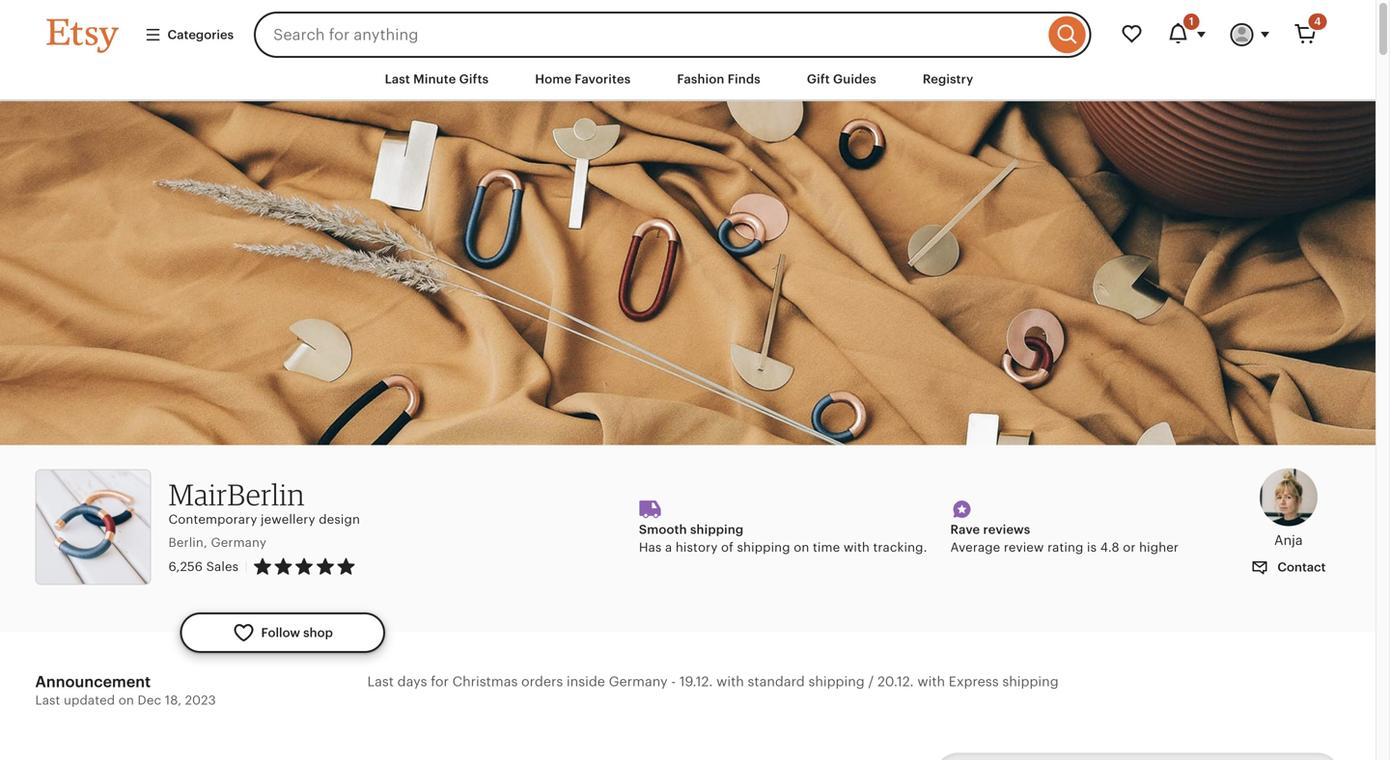 Task type: vqa. For each thing, say whether or not it's contained in the screenshot.
christmas
yes



Task type: describe. For each thing, give the bounding box(es) containing it.
contact button
[[1237, 551, 1341, 586]]

guides
[[833, 72, 877, 86]]

contemporary
[[168, 513, 257, 527]]

smooth shipping has a history of shipping on time with tracking.
[[639, 523, 928, 555]]

Search all 234 items text field
[[935, 754, 1283, 761]]

announcement
[[35, 674, 151, 692]]

2023
[[185, 694, 216, 708]]

|
[[245, 560, 248, 574]]

for
[[431, 675, 449, 690]]

gift guides link
[[793, 62, 891, 97]]

mairberlin
[[168, 477, 305, 513]]

categories button
[[130, 17, 248, 52]]

2 horizontal spatial with
[[918, 675, 945, 690]]

sales
[[206, 560, 239, 574]]

last days for christmas orders inside germany - 19.12. with standard shipping / 20.12. with express shipping
[[367, 675, 1059, 690]]

announcement last updated on dec 18, 2023
[[35, 674, 216, 708]]

anja image
[[1260, 469, 1318, 527]]

1
[[1189, 15, 1194, 28]]

rating
[[1048, 541, 1084, 555]]

last for last minute gifts
[[385, 72, 410, 86]]

shipping right the express
[[1003, 675, 1059, 690]]

history
[[676, 541, 718, 555]]

higher
[[1140, 541, 1179, 555]]

orders
[[521, 675, 563, 690]]

home
[[535, 72, 572, 86]]

minute
[[413, 72, 456, 86]]

tracking.
[[873, 541, 928, 555]]

reviews
[[983, 523, 1031, 537]]

shipping right of
[[737, 541, 790, 555]]

follow shop
[[261, 626, 333, 641]]

rave reviews average review rating is 4.8 or higher
[[951, 523, 1179, 555]]

gift guides
[[807, 72, 877, 86]]

/
[[869, 675, 874, 690]]

fashion
[[677, 72, 725, 86]]

with for standard
[[717, 675, 744, 690]]

time
[[813, 541, 840, 555]]

19.12.
[[680, 675, 713, 690]]

updated
[[64, 694, 115, 708]]

none search field inside 'categories' banner
[[254, 12, 1092, 58]]

1 button
[[1155, 12, 1219, 58]]

follow
[[261, 626, 300, 641]]

finds
[[728, 72, 761, 86]]

registry link
[[908, 62, 988, 97]]

average
[[951, 541, 1001, 555]]

last for last days for christmas orders inside germany - 19.12. with standard shipping / 20.12. with express shipping
[[367, 675, 394, 690]]

4
[[1315, 15, 1321, 28]]

review
[[1004, 541, 1044, 555]]

shop
[[303, 626, 333, 641]]

fashion finds link
[[663, 62, 775, 97]]

with for tracking.
[[844, 541, 870, 555]]

smooth
[[639, 523, 687, 537]]

a
[[665, 541, 672, 555]]



Task type: locate. For each thing, give the bounding box(es) containing it.
last minute gifts
[[385, 72, 489, 86]]

last
[[385, 72, 410, 86], [367, 675, 394, 690], [35, 694, 60, 708]]

1 horizontal spatial on
[[794, 541, 810, 555]]

or
[[1123, 541, 1136, 555]]

0 vertical spatial on
[[794, 541, 810, 555]]

on inside 'announcement last updated on dec 18, 2023'
[[119, 694, 134, 708]]

6,256 sales |
[[168, 560, 248, 574]]

with
[[844, 541, 870, 555], [717, 675, 744, 690], [918, 675, 945, 690]]

jewellery
[[261, 513, 315, 527]]

0 vertical spatial last
[[385, 72, 410, 86]]

gifts
[[459, 72, 489, 86]]

on left dec
[[119, 694, 134, 708]]

last left minute
[[385, 72, 410, 86]]

last inside menu bar
[[385, 72, 410, 86]]

inside
[[567, 675, 605, 690]]

on
[[794, 541, 810, 555], [119, 694, 134, 708]]

dec
[[138, 694, 161, 708]]

4 link
[[1283, 12, 1329, 58]]

last minute gifts link
[[370, 62, 503, 97]]

None search field
[[254, 12, 1092, 58]]

shipping up of
[[690, 523, 744, 537]]

4.8
[[1101, 541, 1120, 555]]

fashion finds
[[677, 72, 761, 86]]

6,256
[[168, 560, 203, 574]]

germany
[[211, 536, 267, 550], [609, 675, 668, 690]]

categories banner
[[12, 0, 1364, 58]]

of
[[721, 541, 734, 555]]

is
[[1087, 541, 1097, 555]]

berlin, germany
[[168, 536, 267, 550]]

with right 20.12.
[[918, 675, 945, 690]]

last left updated
[[35, 694, 60, 708]]

categories
[[168, 27, 234, 42]]

express
[[949, 675, 999, 690]]

0 horizontal spatial germany
[[211, 536, 267, 550]]

on left time
[[794, 541, 810, 555]]

germany left '-'
[[609, 675, 668, 690]]

-
[[671, 675, 676, 690]]

0 vertical spatial germany
[[211, 536, 267, 550]]

with inside smooth shipping has a history of shipping on time with tracking.
[[844, 541, 870, 555]]

berlin,
[[168, 536, 208, 550]]

with right 19.12.
[[717, 675, 744, 690]]

days
[[397, 675, 427, 690]]

anja link
[[1237, 469, 1341, 551]]

Search for anything text field
[[254, 12, 1044, 58]]

has
[[639, 541, 662, 555]]

anja
[[1275, 533, 1303, 548]]

mairberlin contemporary jewellery design
[[168, 477, 360, 527]]

last left days
[[367, 675, 394, 690]]

on inside smooth shipping has a history of shipping on time with tracking.
[[794, 541, 810, 555]]

follow shop button
[[180, 613, 385, 654]]

menu bar containing last minute gifts
[[12, 58, 1364, 102]]

with right time
[[844, 541, 870, 555]]

0 horizontal spatial with
[[717, 675, 744, 690]]

1 horizontal spatial germany
[[609, 675, 668, 690]]

2 vertical spatial last
[[35, 694, 60, 708]]

design
[[319, 513, 360, 527]]

shipping left /
[[809, 675, 865, 690]]

home favorites
[[535, 72, 631, 86]]

menu bar
[[12, 58, 1364, 102]]

last inside 'announcement last updated on dec 18, 2023'
[[35, 694, 60, 708]]

germany up |
[[211, 536, 267, 550]]

18,
[[165, 694, 182, 708]]

standard
[[748, 675, 805, 690]]

1 horizontal spatial with
[[844, 541, 870, 555]]

20.12.
[[878, 675, 914, 690]]

1 vertical spatial on
[[119, 694, 134, 708]]

christmas
[[453, 675, 518, 690]]

gift
[[807, 72, 830, 86]]

0 horizontal spatial on
[[119, 694, 134, 708]]

contact
[[1275, 561, 1326, 575]]

rave
[[951, 523, 980, 537]]

1 vertical spatial last
[[367, 675, 394, 690]]

shipping
[[690, 523, 744, 537], [737, 541, 790, 555], [809, 675, 865, 690], [1003, 675, 1059, 690]]

home favorites link
[[521, 62, 645, 97]]

registry
[[923, 72, 974, 86]]

1 vertical spatial germany
[[609, 675, 668, 690]]

favorites
[[575, 72, 631, 86]]



